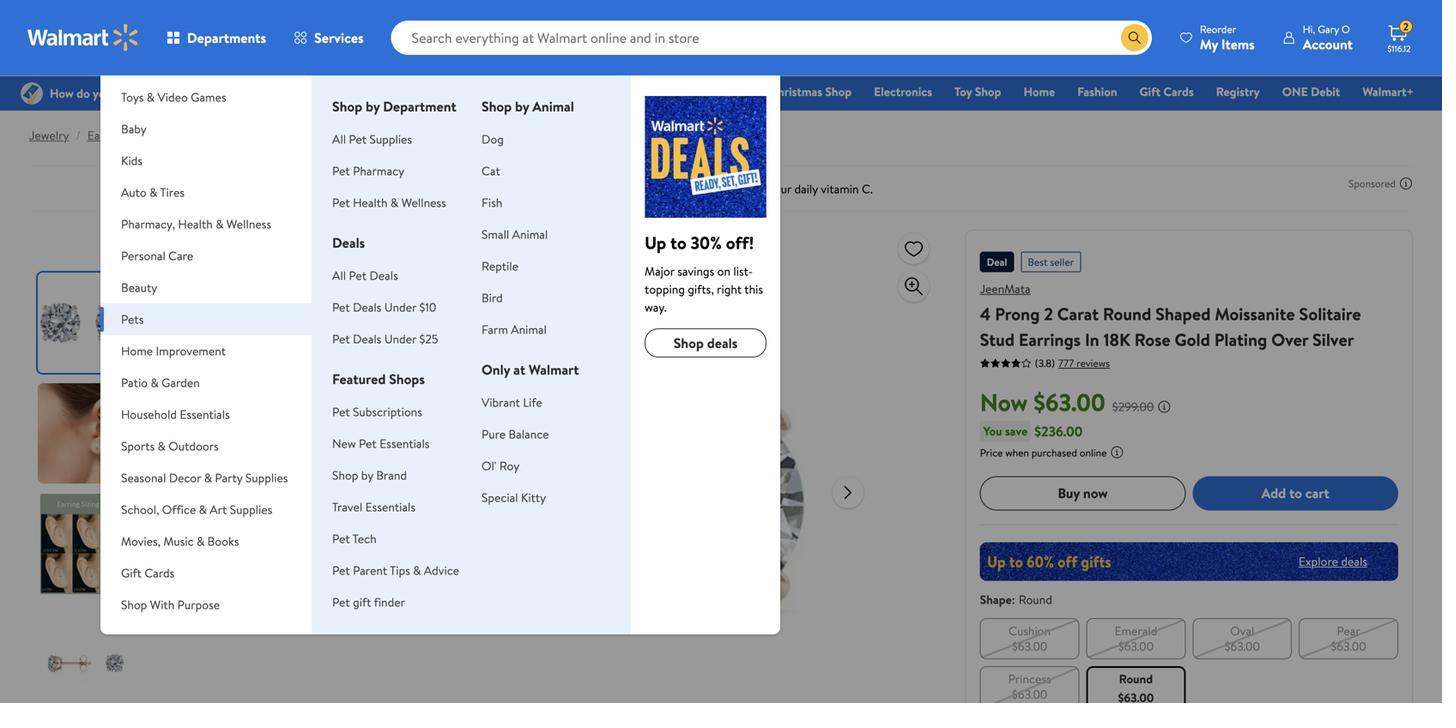 Task type: vqa. For each thing, say whether or not it's contained in the screenshot.
the walmart corresponding to Walmart All Gift Cards
no



Task type: describe. For each thing, give the bounding box(es) containing it.
fashion
[[1077, 83, 1117, 100]]

solitaire
[[1299, 302, 1361, 326]]

gift for 'gift cards' dropdown button
[[121, 565, 142, 582]]

& inside dropdown button
[[147, 89, 155, 106]]

pet for pet gift finder
[[332, 594, 350, 611]]

$63.00 for cushion $63.00
[[1012, 638, 1047, 655]]

shaped
[[1156, 302, 1211, 326]]

& left party
[[204, 470, 212, 487]]

by for department
[[366, 97, 380, 116]]

toy shop
[[955, 83, 1001, 100]]

carat
[[1057, 302, 1099, 326]]

gift cards for gift cards link at the right top
[[1140, 83, 1194, 100]]

farm animal
[[482, 321, 547, 338]]

all pet supplies
[[332, 131, 412, 148]]

essentials up brand
[[379, 436, 430, 452]]

home for home improvement
[[121, 343, 153, 360]]

& down pharmacy
[[390, 194, 398, 211]]

patio
[[121, 375, 148, 391]]

shop by department
[[332, 97, 456, 116]]

animal for small animal
[[512, 226, 548, 243]]

sponsored
[[1349, 176, 1396, 191]]

grocery & essentials link
[[552, 82, 675, 101]]

beauty
[[121, 279, 157, 296]]

& left art
[[199, 502, 207, 518]]

add
[[1261, 484, 1286, 503]]

$63.00 for princess $63.00
[[1012, 687, 1047, 703]]

next media item image
[[838, 483, 858, 503]]

pet subscriptions link
[[332, 404, 422, 421]]

pets image
[[645, 96, 767, 218]]

$63.00 for emerald $63.00
[[1118, 638, 1154, 655]]

personal care
[[121, 248, 193, 264]]

shop for shop by brand
[[332, 467, 358, 484]]

save
[[1005, 423, 1028, 440]]

earrings link
[[87, 127, 130, 144]]

gift cards link
[[1132, 82, 1202, 101]]

1 horizontal spatial 2
[[1403, 19, 1409, 34]]

all for shop by department
[[332, 131, 346, 148]]

my
[[1200, 35, 1218, 54]]

deals down pet deals under $10 link
[[353, 331, 381, 348]]

shops
[[389, 370, 425, 389]]

parent
[[353, 563, 387, 579]]

essentials inside 'dropdown button'
[[180, 406, 230, 423]]

best
[[1028, 255, 1048, 270]]

gift for gift finder link
[[689, 83, 710, 100]]

deals down all pet deals
[[353, 299, 381, 316]]

cat link
[[482, 163, 500, 179]]

4
[[980, 302, 991, 326]]

one
[[1282, 83, 1308, 100]]

price when purchased online
[[980, 446, 1107, 460]]

gift finder
[[689, 83, 747, 100]]

items
[[1221, 35, 1255, 54]]

balance
[[509, 426, 549, 443]]

to for cart
[[1289, 484, 1302, 503]]

pet for pet tech
[[332, 531, 350, 548]]

shop deals
[[674, 334, 738, 353]]

pet parent tips & advice
[[332, 563, 459, 579]]

2 / from the left
[[137, 127, 141, 144]]

topping
[[645, 281, 685, 298]]

emerald
[[1115, 623, 1157, 640]]

$25
[[419, 331, 438, 348]]

electronics link
[[866, 82, 940, 101]]

up
[[645, 231, 666, 255]]

shop right toy at the top right
[[975, 83, 1001, 100]]

:
[[1012, 592, 1015, 608]]

search icon image
[[1128, 31, 1142, 45]]

vibrant life link
[[482, 394, 542, 411]]

777 reviews link
[[1055, 356, 1110, 371]]

round button
[[1086, 667, 1186, 704]]

seller
[[1050, 255, 1074, 270]]

learn more about strikethrough prices image
[[1157, 400, 1171, 414]]

toy shop link
[[947, 82, 1009, 101]]

$299.00
[[1112, 399, 1154, 415]]

pet gift finder
[[332, 594, 405, 611]]

pet health & wellness link
[[332, 194, 446, 211]]

jewelry link
[[29, 127, 69, 144]]

pet parent tips & advice link
[[332, 563, 459, 579]]

featured shops
[[332, 370, 425, 389]]

cards for gift cards link at the right top
[[1163, 83, 1194, 100]]

cat
[[482, 163, 500, 179]]

seasonal
[[121, 470, 166, 487]]

ad disclaimer and feedback image
[[1399, 177, 1413, 191]]

shop for shop by department
[[332, 97, 362, 116]]

pet tech link
[[332, 531, 377, 548]]

$63.00 for oval $63.00
[[1225, 638, 1260, 655]]

pure balance
[[482, 426, 549, 443]]

pet up pet pharmacy
[[349, 131, 367, 148]]

now
[[980, 386, 1028, 419]]

shop right 'christmas'
[[825, 83, 852, 100]]

movies, music & books
[[121, 533, 239, 550]]

dog link
[[482, 131, 504, 148]]

gary
[[1318, 22, 1339, 36]]

life
[[523, 394, 542, 411]]

cards for 'gift cards' dropdown button
[[145, 565, 175, 582]]

1 vertical spatial round
[[1019, 592, 1052, 608]]

travel
[[332, 499, 362, 516]]

deals up pet deals under $10 at the left top of the page
[[369, 267, 398, 284]]

furniture
[[159, 57, 207, 74]]

oval
[[1230, 623, 1254, 640]]

registry
[[1216, 83, 1260, 100]]

subscriptions
[[353, 404, 422, 421]]

all pet deals
[[332, 267, 398, 284]]

christmas shop link
[[762, 82, 859, 101]]

major
[[645, 263, 675, 280]]

health for pharmacy,
[[178, 216, 213, 233]]

finder
[[713, 83, 747, 100]]

& right "music"
[[197, 533, 205, 550]]

account
[[1303, 35, 1353, 54]]

best seller
[[1028, 255, 1074, 270]]

online
[[1080, 446, 1107, 460]]

pharmacy
[[353, 163, 404, 179]]

Search search field
[[391, 21, 1152, 55]]

$63.00 for now $63.00
[[1034, 386, 1105, 419]]

in
[[1085, 328, 1099, 352]]

essentials down brand
[[365, 499, 415, 516]]

pet up pet deals under $10 link
[[349, 267, 367, 284]]

registry link
[[1208, 82, 1268, 101]]

care
[[168, 248, 193, 264]]

$10
[[419, 299, 436, 316]]

pet right new
[[359, 436, 377, 452]]

reptile
[[482, 258, 518, 275]]

grocery
[[560, 83, 602, 100]]

up to sixty percent off deals. shop now. image
[[980, 543, 1398, 581]]

advice
[[424, 563, 459, 579]]

travel essentials
[[332, 499, 415, 516]]

under for $10
[[384, 299, 416, 316]]

fashion link
[[1070, 82, 1125, 101]]

sports & outdoors button
[[100, 431, 312, 463]]

gift for gift cards link at the right top
[[1140, 83, 1161, 100]]



Task type: locate. For each thing, give the bounding box(es) containing it.
supplies right party
[[245, 470, 288, 487]]

stud
[[980, 328, 1015, 352]]

pet left tech
[[332, 531, 350, 548]]

wellness inside 'dropdown button'
[[227, 216, 271, 233]]

decor
[[169, 470, 201, 487]]

shop left 'deals'
[[674, 334, 704, 353]]

only
[[482, 361, 510, 379]]

shop left with
[[121, 597, 147, 614]]

health down auto & tires dropdown button
[[178, 216, 213, 233]]

only at walmart
[[482, 361, 579, 379]]

1 vertical spatial home
[[121, 343, 153, 360]]

0 vertical spatial health
[[353, 194, 388, 211]]

2 vertical spatial animal
[[511, 321, 547, 338]]

new
[[332, 436, 356, 452]]

garden
[[162, 375, 200, 391]]

this
[[744, 281, 763, 298]]

shape : round
[[980, 592, 1052, 608]]

& right toys
[[147, 89, 155, 106]]

0 vertical spatial under
[[384, 299, 416, 316]]

round inside jeenmata 4 prong 2 carat round shaped moissanite solitaire stud earrings in 18k rose gold plating over silver
[[1103, 302, 1151, 326]]

auto & tires
[[121, 184, 185, 201]]

shop up all pet supplies link
[[332, 97, 362, 116]]

hi, gary o account
[[1303, 22, 1353, 54]]

0 vertical spatial all
[[332, 131, 346, 148]]

pet left gift
[[332, 594, 350, 611]]

home for home
[[1024, 83, 1055, 100]]

1 vertical spatial animal
[[512, 226, 548, 243]]

home, furniture & appliances
[[121, 57, 277, 74]]

prong
[[995, 302, 1040, 326]]

toys
[[121, 89, 144, 106]]

pet for pet subscriptions
[[332, 404, 350, 421]]

0 vertical spatial home
[[1024, 83, 1055, 100]]

& down the departments
[[210, 57, 218, 74]]

0 vertical spatial 2
[[1403, 19, 1409, 34]]

0 horizontal spatial health
[[178, 216, 213, 233]]

ol' roy link
[[482, 458, 520, 475]]

gift cards inside gift cards link
[[1140, 83, 1194, 100]]

2 under from the top
[[384, 331, 416, 348]]

& right "grocery"
[[605, 83, 613, 100]]

shop by animal
[[482, 97, 574, 116]]

one debit
[[1282, 83, 1340, 100]]

movies,
[[121, 533, 161, 550]]

improvement
[[156, 343, 226, 360]]

health for pet
[[353, 194, 388, 211]]

all pet supplies link
[[332, 131, 412, 148]]

jewelry / earrings /
[[29, 127, 141, 144]]

0 vertical spatial earrings
[[87, 127, 130, 144]]

way.
[[645, 299, 667, 316]]

cards up with
[[145, 565, 175, 582]]

supplies inside seasonal decor & party supplies dropdown button
[[245, 470, 288, 487]]

4 prong 2 carat round shaped moissanite solitaire stud earrings in 18k rose gold plating over silver - image 4 of 5 image
[[38, 605, 138, 704]]

add to favorites list, 4 prong 2 carat round shaped moissanite solitaire stud earrings in 18k rose gold plating over silver image
[[904, 238, 924, 260]]

school, office & art supplies button
[[100, 494, 312, 526]]

1 horizontal spatial gift
[[689, 83, 710, 100]]

& right tips
[[413, 563, 421, 579]]

1 horizontal spatial home
[[1024, 83, 1055, 100]]

0 vertical spatial to
[[670, 231, 686, 255]]

1 vertical spatial supplies
[[245, 470, 288, 487]]

school,
[[121, 502, 159, 518]]

new pet essentials
[[332, 436, 430, 452]]

shop inside dropdown button
[[121, 597, 147, 614]]

supplies for school, office & art supplies
[[230, 502, 272, 518]]

supplies right art
[[230, 502, 272, 518]]

toys & video games
[[121, 89, 226, 106]]

0 horizontal spatial 2
[[1044, 302, 1053, 326]]

home left fashion link on the top right of page
[[1024, 83, 1055, 100]]

shop down new
[[332, 467, 358, 484]]

now $63.00
[[980, 386, 1105, 419]]

rose
[[1134, 328, 1170, 352]]

1 horizontal spatial to
[[1289, 484, 1302, 503]]

1 vertical spatial cards
[[145, 565, 175, 582]]

1 under from the top
[[384, 299, 416, 316]]

1 vertical spatial 2
[[1044, 302, 1053, 326]]

(3.8)
[[1035, 356, 1055, 371]]

pet for pet health & wellness
[[332, 194, 350, 211]]

auto
[[121, 184, 147, 201]]

supplies
[[369, 131, 412, 148], [245, 470, 288, 487], [230, 502, 272, 518]]

small animal
[[482, 226, 548, 243]]

1 horizontal spatial gift cards
[[1140, 83, 1194, 100]]

2 vertical spatial round
[[1119, 671, 1153, 688]]

1 horizontal spatial wellness
[[401, 194, 446, 211]]

shop up dog link
[[482, 97, 512, 116]]

gift cards inside 'gift cards' dropdown button
[[121, 565, 175, 582]]

animal for farm animal
[[511, 321, 547, 338]]

all up pet pharmacy
[[332, 131, 346, 148]]

0 horizontal spatial /
[[76, 127, 80, 144]]

2 all from the top
[[332, 267, 346, 284]]

household essentials button
[[100, 399, 312, 431]]

jeenmata
[[980, 281, 1031, 297]]

pet up new
[[332, 404, 350, 421]]

18k
[[1103, 328, 1130, 352]]

1 vertical spatial earrings
[[1019, 328, 1081, 352]]

grocery & essentials
[[560, 83, 667, 100]]

0 vertical spatial cards
[[1163, 83, 1194, 100]]

gift cards button
[[100, 558, 312, 590]]

1 vertical spatial gift cards
[[121, 565, 175, 582]]

cards inside dropdown button
[[145, 565, 175, 582]]

health inside 'dropdown button'
[[178, 216, 213, 233]]

earrings up the (3.8)
[[1019, 328, 1081, 352]]

princess $63.00
[[1008, 671, 1051, 703]]

pet up featured
[[332, 331, 350, 348]]

0 vertical spatial wellness
[[401, 194, 446, 211]]

0 vertical spatial gift cards
[[1140, 83, 1194, 100]]

1 vertical spatial under
[[384, 331, 416, 348]]

0 horizontal spatial home
[[121, 343, 153, 360]]

walmart
[[529, 361, 579, 379]]

walmart image
[[27, 24, 139, 52]]

0 vertical spatial round
[[1103, 302, 1151, 326]]

off!
[[726, 231, 754, 255]]

all for deals
[[332, 267, 346, 284]]

1 vertical spatial health
[[178, 216, 213, 233]]

$236.00
[[1034, 422, 1083, 441]]

pet down the all pet deals "link"
[[332, 299, 350, 316]]

2 up $116.12
[[1403, 19, 1409, 34]]

patio & garden
[[121, 375, 200, 391]]

to inside button
[[1289, 484, 1302, 503]]

shop for shop with purpose
[[121, 597, 147, 614]]

small animal link
[[482, 226, 548, 243]]

gift cards down movies,
[[121, 565, 175, 582]]

& down auto & tires dropdown button
[[216, 216, 224, 233]]

round up 18k
[[1103, 302, 1151, 326]]

$63.00 inside emerald $63.00
[[1118, 638, 1154, 655]]

Walmart Site-Wide search field
[[391, 21, 1152, 55]]

0 horizontal spatial cards
[[145, 565, 175, 582]]

wellness down pharmacy
[[401, 194, 446, 211]]

gift cards for 'gift cards' dropdown button
[[121, 565, 175, 582]]

2 left carat at top right
[[1044, 302, 1053, 326]]

shape list
[[977, 615, 1402, 704]]

1 horizontal spatial health
[[353, 194, 388, 211]]

new pet essentials link
[[332, 436, 430, 452]]

pet down the pet pharmacy link
[[332, 194, 350, 211]]

kitty
[[521, 490, 546, 506]]

pet for pet pharmacy
[[332, 163, 350, 179]]

deals up the all pet deals "link"
[[332, 233, 365, 252]]

pet for pet parent tips & advice
[[332, 563, 350, 579]]

gift inside dropdown button
[[121, 565, 142, 582]]

reorder my items
[[1200, 22, 1255, 54]]

1 vertical spatial wellness
[[227, 216, 271, 233]]

tech
[[352, 531, 377, 548]]

wellness down auto & tires dropdown button
[[227, 216, 271, 233]]

round
[[1103, 302, 1151, 326], [1019, 592, 1052, 608], [1119, 671, 1153, 688]]

games
[[191, 89, 226, 106]]

earrings up kids
[[87, 127, 130, 144]]

1 vertical spatial all
[[332, 267, 346, 284]]

essentials down patio & garden dropdown button
[[180, 406, 230, 423]]

zoom image modal image
[[904, 276, 924, 297]]

pet for pet deals under $10
[[332, 299, 350, 316]]

supplies down shop by department at top left
[[369, 131, 412, 148]]

supplies for seasonal decor & party supplies
[[245, 470, 288, 487]]

gift cards down search icon
[[1140, 83, 1194, 100]]

$63.00 for pear $63.00
[[1331, 638, 1366, 655]]

home up 'patio'
[[121, 343, 153, 360]]

0 horizontal spatial to
[[670, 231, 686, 255]]

deals left "grocery"
[[509, 83, 538, 100]]

1 horizontal spatial earrings
[[1019, 328, 1081, 352]]

pet left parent
[[332, 563, 350, 579]]

department
[[383, 97, 456, 116]]

4 prong 2 carat round shaped moissanite solitaire stud earrings in 18k rose gold plating over silver - image 3 of 5 image
[[38, 494, 138, 595]]

2 horizontal spatial gift
[[1140, 83, 1161, 100]]

by left brand
[[361, 467, 373, 484]]

home inside dropdown button
[[121, 343, 153, 360]]

1 vertical spatial to
[[1289, 484, 1302, 503]]

cards left registry link
[[1163, 83, 1194, 100]]

pets button
[[100, 304, 312, 336]]

by up all pet supplies
[[366, 97, 380, 116]]

kids button
[[100, 145, 312, 177]]

shop for shop by animal
[[482, 97, 512, 116]]

& left the tires
[[149, 184, 157, 201]]

round inside round button
[[1119, 671, 1153, 688]]

2 inside jeenmata 4 prong 2 carat round shaped moissanite solitaire stud earrings in 18k rose gold plating over silver
[[1044, 302, 1053, 326]]

reviews
[[1077, 356, 1110, 371]]

$63.00 inside princess $63.00
[[1012, 687, 1047, 703]]

0 horizontal spatial gift cards
[[121, 565, 175, 582]]

health down pet pharmacy
[[353, 194, 388, 211]]

under left $25
[[384, 331, 416, 348]]

to right "up"
[[670, 231, 686, 255]]

by left "grocery"
[[515, 97, 529, 116]]

party
[[215, 470, 242, 487]]

$63.00 inside cushion $63.00
[[1012, 638, 1047, 655]]

to left the 'cart'
[[1289, 484, 1302, 503]]

movies, music & books button
[[100, 526, 312, 558]]

all up pet deals under $10 link
[[332, 267, 346, 284]]

to for 30%
[[670, 231, 686, 255]]

supplies inside school, office & art supplies dropdown button
[[230, 502, 272, 518]]

add to cart
[[1261, 484, 1329, 503]]

wellness for pharmacy, health & wellness
[[227, 216, 271, 233]]

cards
[[1163, 83, 1194, 100], [145, 565, 175, 582]]

sports & outdoors
[[121, 438, 219, 455]]

0 horizontal spatial wellness
[[227, 216, 271, 233]]

0 vertical spatial supplies
[[369, 131, 412, 148]]

pet deals under $25 link
[[332, 331, 438, 348]]

video
[[157, 89, 188, 106]]

& inside 'dropdown button'
[[216, 216, 224, 233]]

essentials right "grocery"
[[616, 83, 667, 100]]

gift right fashion
[[1140, 83, 1161, 100]]

buy now button
[[980, 477, 1186, 511]]

& right 'patio'
[[151, 375, 159, 391]]

0 horizontal spatial earrings
[[87, 127, 130, 144]]

round down emerald $63.00
[[1119, 671, 1153, 688]]

/ right jewelry "link"
[[76, 127, 80, 144]]

home improvement
[[121, 343, 226, 360]]

pharmacy, health & wellness button
[[100, 209, 312, 240]]

baby
[[121, 121, 147, 137]]

christmas shop
[[769, 83, 852, 100]]

shop for shop deals
[[674, 334, 704, 353]]

round right :
[[1019, 592, 1052, 608]]

by for animal
[[515, 97, 529, 116]]

to inside "up to 30% off! major savings on list- topping gifts, right this way."
[[670, 231, 686, 255]]

special kitty link
[[482, 490, 546, 506]]

1 / from the left
[[76, 127, 80, 144]]

jeenmata link
[[980, 281, 1031, 297]]

moissanite
[[1215, 302, 1295, 326]]

gift left finder
[[689, 83, 710, 100]]

gold
[[1175, 328, 1210, 352]]

by for brand
[[361, 467, 373, 484]]

pet deals under $10
[[332, 299, 436, 316]]

legal information image
[[1110, 446, 1124, 459]]

earrings inside jeenmata 4 prong 2 carat round shaped moissanite solitaire stud earrings in 18k rose gold plating over silver
[[1019, 328, 1081, 352]]

oval $63.00
[[1225, 623, 1260, 655]]

travel essentials link
[[332, 499, 415, 516]]

wellness for pet health & wellness
[[401, 194, 446, 211]]

pharmacy,
[[121, 216, 175, 233]]

4 prong 2 carat round shaped moissanite solitaire stud earrings in 18k rose gold plating over silver - image 2 of 5 image
[[38, 384, 138, 484]]

1 all from the top
[[332, 131, 346, 148]]

under left $10
[[384, 299, 416, 316]]

0 vertical spatial animal
[[532, 97, 574, 116]]

gift down movies,
[[121, 565, 142, 582]]

1 horizontal spatial cards
[[1163, 83, 1194, 100]]

pet left pharmacy
[[332, 163, 350, 179]]

seasonal decor & party supplies button
[[100, 463, 312, 494]]

1 horizontal spatial /
[[137, 127, 141, 144]]

gift
[[353, 594, 371, 611]]

jewelry
[[29, 127, 69, 144]]

sports
[[121, 438, 155, 455]]

& right sports
[[158, 438, 166, 455]]

4 prong 2 carat round shaped moissanite solitaire stud earrings in 18k rose gold plating over silver - image 1 of 5 image
[[38, 273, 138, 373]]

under for $25
[[384, 331, 416, 348]]

2 vertical spatial supplies
[[230, 502, 272, 518]]

pet for pet deals under $25
[[332, 331, 350, 348]]

brand
[[376, 467, 407, 484]]

0 horizontal spatial gift
[[121, 565, 142, 582]]

debit
[[1311, 83, 1340, 100]]

featured
[[332, 370, 386, 389]]

departments
[[187, 28, 266, 47]]

/ up kids
[[137, 127, 141, 144]]



